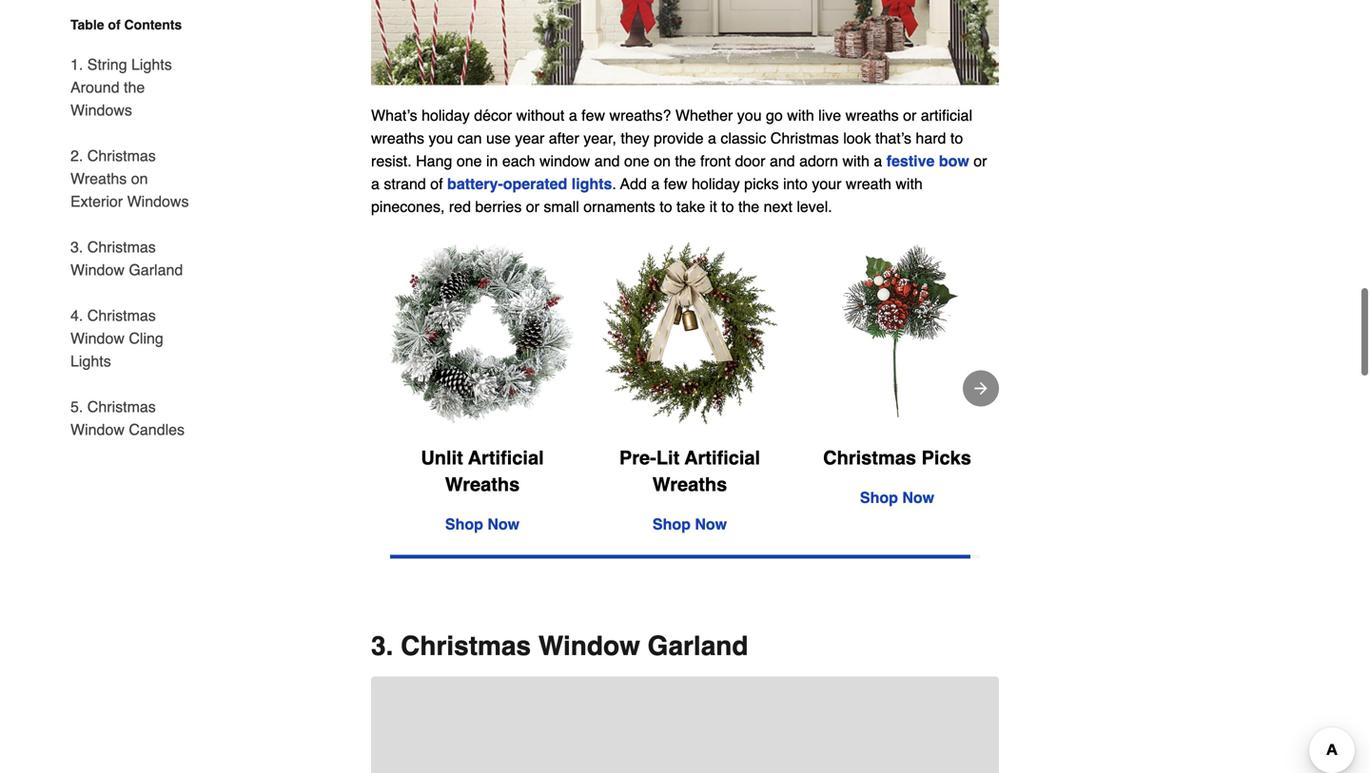 Task type: vqa. For each thing, say whether or not it's contained in the screenshot.
the middle with
yes



Task type: describe. For each thing, give the bounding box(es) containing it.
now for artificial
[[488, 516, 520, 534]]

look
[[843, 130, 871, 147]]

4.
[[70, 307, 83, 325]]

a up front
[[708, 130, 717, 147]]

window
[[540, 152, 590, 170]]

battery-operated lights link
[[447, 175, 612, 193]]

whether
[[676, 107, 733, 124]]

1 horizontal spatial with
[[843, 152, 870, 170]]

1. string lights around the windows
[[70, 56, 172, 119]]

lights
[[572, 175, 612, 193]]

holiday inside what's holiday décor without a few wreaths? whether you go with live wreaths or artificial wreaths you can use year after year, they provide a classic christmas look that's hard to resist. hang one in each window and one on the front door and adorn with a
[[422, 107, 470, 124]]

on inside what's holiday décor without a few wreaths? whether you go with live wreaths or artificial wreaths you can use year after year, they provide a classic christmas look that's hard to resist. hang one in each window and one on the front door and adorn with a
[[654, 152, 671, 170]]

.
[[612, 175, 617, 193]]

1 vertical spatial wreaths
[[371, 130, 424, 147]]

4. christmas window cling lights link
[[70, 293, 198, 384]]

they
[[621, 130, 650, 147]]

contents
[[124, 17, 182, 32]]

2. christmas wreaths on exterior windows
[[70, 147, 189, 210]]

pre-lit artificial wreaths
[[619, 447, 761, 496]]

or for what's holiday décor without a few wreaths? whether you go with live wreaths or artificial wreaths you can use year after year, they provide a classic christmas look that's hard to resist. hang one in each window and one on the front door and adorn with a
[[903, 107, 917, 124]]

2.
[[70, 147, 83, 165]]

4. christmas window cling lights
[[70, 307, 164, 370]]

cling
[[129, 330, 164, 347]]

hang
[[416, 152, 452, 170]]

1 one from the left
[[457, 152, 482, 170]]

window for 3. christmas window garland link
[[70, 261, 125, 279]]

that's
[[876, 130, 912, 147]]

festive
[[887, 152, 935, 170]]

wreaths inside pre-lit artificial wreaths
[[653, 474, 727, 496]]

lights inside 1. string lights around the windows
[[131, 56, 172, 73]]

table of contents element
[[55, 15, 198, 442]]

few inside '. add a few holiday picks into your wreath with pinecones, red berries or small ornaments to take it to the next level.'
[[664, 175, 688, 193]]

or for . add a few holiday picks into your wreath with pinecones, red berries or small ornaments to take it to the next level.
[[526, 198, 540, 216]]

1 horizontal spatial 3. christmas window garland
[[371, 632, 749, 662]]

2. christmas wreaths on exterior windows link
[[70, 133, 198, 225]]

an unlit artificial christmas wreath. image
[[390, 241, 575, 426]]

strand
[[384, 175, 426, 193]]

in
[[486, 152, 498, 170]]

table of contents
[[70, 17, 182, 32]]

next
[[764, 198, 793, 216]]

each
[[502, 152, 535, 170]]

1. string lights around the windows link
[[70, 42, 198, 133]]

festive bow link
[[887, 152, 970, 170]]

what's holiday décor without a few wreaths? whether you go with live wreaths or artificial wreaths you can use year after year, they provide a classic christmas look that's hard to resist. hang one in each window and one on the front door and adorn with a
[[371, 107, 973, 170]]

without
[[516, 107, 565, 124]]

door
[[735, 152, 766, 170]]

a inside or a strand of
[[371, 175, 380, 193]]

1 horizontal spatial wreaths
[[846, 107, 899, 124]]

wreaths for artificial
[[445, 474, 520, 496]]

a up wreath
[[874, 152, 882, 170]]

what's
[[371, 107, 417, 124]]

after
[[549, 130, 579, 147]]

live
[[819, 107, 841, 124]]

1.
[[70, 56, 83, 73]]

take
[[677, 198, 705, 216]]

resist.
[[371, 152, 412, 170]]

1 horizontal spatial you
[[737, 107, 762, 124]]

the inside '. add a few holiday picks into your wreath with pinecones, red berries or small ornaments to take it to the next level.'
[[738, 198, 760, 216]]

lit
[[657, 447, 680, 469]]

0 horizontal spatial you
[[429, 130, 453, 147]]

bow
[[939, 152, 970, 170]]

the inside what's holiday décor without a few wreaths? whether you go with live wreaths or artificial wreaths you can use year after year, they provide a classic christmas look that's hard to resist. hang one in each window and one on the front door and adorn with a
[[675, 152, 696, 170]]

shop now for lit
[[653, 516, 727, 534]]

shop now link for picks
[[860, 489, 935, 507]]

0 vertical spatial with
[[787, 107, 814, 124]]

5.
[[70, 398, 83, 416]]

to inside what's holiday décor without a few wreaths? whether you go with live wreaths or artificial wreaths you can use year after year, they provide a classic christmas look that's hard to resist. hang one in each window and one on the front door and adorn with a
[[951, 130, 963, 147]]

lights inside 4. christmas window cling lights
[[70, 353, 111, 370]]

small
[[544, 198, 579, 216]]

wreath
[[846, 175, 892, 193]]

festive bow
[[887, 152, 970, 170]]

red
[[449, 198, 471, 216]]

a red and green artificial christmas pick. image
[[805, 241, 990, 426]]

5. christmas window candles link
[[70, 384, 198, 442]]

christmas picks
[[823, 447, 972, 469]]

string
[[87, 56, 127, 73]]

into
[[783, 175, 808, 193]]

around
[[70, 79, 120, 96]]

operated
[[503, 175, 568, 193]]

now for picks
[[903, 489, 935, 507]]

shop now link for artificial
[[445, 516, 520, 534]]

picks
[[744, 175, 779, 193]]

artificial inside pre-lit artificial wreaths
[[685, 447, 761, 469]]

artificial inside unlit artificial wreaths
[[468, 447, 544, 469]]

1 and from the left
[[595, 152, 620, 170]]

berries
[[475, 198, 522, 216]]

can
[[457, 130, 482, 147]]

or a strand of
[[371, 152, 987, 193]]

candles
[[129, 421, 185, 439]]

the inside 1. string lights around the windows
[[124, 79, 145, 96]]

go
[[766, 107, 783, 124]]



Task type: locate. For each thing, give the bounding box(es) containing it.
one
[[457, 152, 482, 170], [624, 152, 650, 170]]

2 horizontal spatial shop now link
[[860, 489, 935, 507]]

and
[[595, 152, 620, 170], [770, 152, 795, 170]]

2 one from the left
[[624, 152, 650, 170]]

window inside 4. christmas window cling lights
[[70, 330, 125, 347]]

wreaths for christmas
[[70, 170, 127, 187]]

picks
[[922, 447, 972, 469]]

arrow right image
[[972, 379, 991, 398]]

1 artificial from the left
[[468, 447, 544, 469]]

2 and from the left
[[770, 152, 795, 170]]

garland up the exterior of the house decorated with outdoor christmas decorations. image
[[648, 632, 749, 662]]

garland up "cling"
[[129, 261, 183, 279]]

1 horizontal spatial lights
[[131, 56, 172, 73]]

1 horizontal spatial wreaths
[[445, 474, 520, 496]]

0 horizontal spatial shop now
[[445, 516, 520, 534]]

1 horizontal spatial holiday
[[692, 175, 740, 193]]

0 horizontal spatial artificial
[[468, 447, 544, 469]]

shop now for artificial
[[445, 516, 520, 534]]

scrollbar
[[390, 555, 971, 559]]

windows for on
[[127, 193, 189, 210]]

2 horizontal spatial now
[[903, 489, 935, 507]]

1 horizontal spatial to
[[722, 198, 734, 216]]

shop
[[860, 489, 898, 507], [445, 516, 483, 534], [653, 516, 691, 534]]

1 vertical spatial holiday
[[692, 175, 740, 193]]

you up hang in the left of the page
[[429, 130, 453, 147]]

artificial right lit
[[685, 447, 761, 469]]

0 horizontal spatial with
[[787, 107, 814, 124]]

and up into
[[770, 152, 795, 170]]

shop now down christmas picks
[[860, 489, 935, 507]]

0 vertical spatial holiday
[[422, 107, 470, 124]]

2 vertical spatial the
[[738, 198, 760, 216]]

garland
[[129, 261, 183, 279], [648, 632, 749, 662]]

window inside the 5. christmas window candles
[[70, 421, 125, 439]]

a inside '. add a few holiday picks into your wreath with pinecones, red berries or small ornaments to take it to the next level.'
[[651, 175, 660, 193]]

garland inside 3. christmas window garland
[[129, 261, 183, 279]]

shop now link
[[860, 489, 935, 507], [445, 516, 520, 534], [653, 516, 727, 534]]

windows
[[70, 101, 132, 119], [127, 193, 189, 210]]

0 horizontal spatial wreaths
[[70, 170, 127, 187]]

0 vertical spatial 3. christmas window garland
[[70, 238, 183, 279]]

holiday
[[422, 107, 470, 124], [692, 175, 740, 193]]

0 vertical spatial few
[[582, 107, 605, 124]]

2 horizontal spatial shop
[[860, 489, 898, 507]]

window
[[70, 261, 125, 279], [70, 330, 125, 347], [70, 421, 125, 439], [539, 632, 640, 662]]

1 horizontal spatial of
[[430, 175, 443, 193]]

wreaths down unlit
[[445, 474, 520, 496]]

1 vertical spatial the
[[675, 152, 696, 170]]

1 horizontal spatial and
[[770, 152, 795, 170]]

the down picks
[[738, 198, 760, 216]]

windows down around
[[70, 101, 132, 119]]

0 horizontal spatial holiday
[[422, 107, 470, 124]]

of right table
[[108, 17, 121, 32]]

1 vertical spatial few
[[664, 175, 688, 193]]

a right add
[[651, 175, 660, 193]]

1 vertical spatial of
[[430, 175, 443, 193]]

and up .
[[595, 152, 620, 170]]

0 horizontal spatial 3. christmas window garland
[[70, 238, 183, 279]]

3.
[[70, 238, 83, 256], [371, 632, 393, 662]]

now for lit
[[695, 516, 727, 534]]

one down "can"
[[457, 152, 482, 170]]

. add a few holiday picks into your wreath with pinecones, red berries or small ornaments to take it to the next level.
[[371, 175, 923, 216]]

window for '4. christmas window cling lights' link
[[70, 330, 125, 347]]

1 horizontal spatial shop now link
[[653, 516, 727, 534]]

3. christmas window garland
[[70, 238, 183, 279], [371, 632, 749, 662]]

décor
[[474, 107, 512, 124]]

1 horizontal spatial on
[[654, 152, 671, 170]]

with down look
[[843, 152, 870, 170]]

3. christmas window garland inside the table of contents element
[[70, 238, 183, 279]]

christmas inside the 5. christmas window candles
[[87, 398, 156, 416]]

0 horizontal spatial shop now link
[[445, 516, 520, 534]]

shop now down pre-lit artificial wreaths
[[653, 516, 727, 534]]

to up bow
[[951, 130, 963, 147]]

front
[[700, 152, 731, 170]]

a down resist.
[[371, 175, 380, 193]]

0 vertical spatial 3.
[[70, 238, 83, 256]]

1 vertical spatial 3. christmas window garland
[[371, 632, 749, 662]]

year,
[[584, 130, 617, 147]]

or up that's
[[903, 107, 917, 124]]

the down string on the top left of page
[[124, 79, 145, 96]]

0 vertical spatial or
[[903, 107, 917, 124]]

0 vertical spatial the
[[124, 79, 145, 96]]

0 horizontal spatial few
[[582, 107, 605, 124]]

the exterior of the house decorated with wreaths and christmas decor. image
[[371, 0, 999, 85]]

1 horizontal spatial now
[[695, 516, 727, 534]]

shop down pre-lit artificial wreaths
[[653, 516, 691, 534]]

0 horizontal spatial now
[[488, 516, 520, 534]]

artificial right unlit
[[468, 447, 544, 469]]

shop for pre-
[[653, 516, 691, 534]]

or inside or a strand of
[[974, 152, 987, 170]]

you up classic
[[737, 107, 762, 124]]

to right "it"
[[722, 198, 734, 216]]

2 horizontal spatial or
[[974, 152, 987, 170]]

2 vertical spatial or
[[526, 198, 540, 216]]

a
[[569, 107, 577, 124], [708, 130, 717, 147], [874, 152, 882, 170], [371, 175, 380, 193], [651, 175, 660, 193]]

add
[[620, 175, 647, 193]]

of down hang in the left of the page
[[430, 175, 443, 193]]

unlit
[[421, 447, 463, 469]]

christmas inside 2. christmas wreaths on exterior windows
[[87, 147, 156, 165]]

1 horizontal spatial 3.
[[371, 632, 393, 662]]

hard
[[916, 130, 946, 147]]

1 horizontal spatial or
[[903, 107, 917, 124]]

shop down christmas picks
[[860, 489, 898, 507]]

2 artificial from the left
[[685, 447, 761, 469]]

0 vertical spatial lights
[[131, 56, 172, 73]]

shop now down unlit artificial wreaths
[[445, 516, 520, 534]]

2 horizontal spatial the
[[738, 198, 760, 216]]

or
[[903, 107, 917, 124], [974, 152, 987, 170], [526, 198, 540, 216]]

or inside what's holiday décor without a few wreaths? whether you go with live wreaths or artificial wreaths you can use year after year, they provide a classic christmas look that's hard to resist. hang one in each window and one on the front door and adorn with a
[[903, 107, 917, 124]]

wreaths
[[70, 170, 127, 187], [445, 474, 520, 496], [653, 474, 727, 496]]

or inside '. add a few holiday picks into your wreath with pinecones, red berries or small ornaments to take it to the next level.'
[[526, 198, 540, 216]]

table
[[70, 17, 104, 32]]

with right go
[[787, 107, 814, 124]]

christmas inside what's holiday décor without a few wreaths? whether you go with live wreaths or artificial wreaths you can use year after year, they provide a classic christmas look that's hard to resist. hang one in each window and one on the front door and adorn with a
[[771, 130, 839, 147]]

now
[[903, 489, 935, 507], [488, 516, 520, 534], [695, 516, 727, 534]]

on inside 2. christmas wreaths on exterior windows
[[131, 170, 148, 187]]

or down 'operated'
[[526, 198, 540, 216]]

0 vertical spatial windows
[[70, 101, 132, 119]]

exterior
[[70, 193, 123, 210]]

now down pre-lit artificial wreaths
[[695, 516, 727, 534]]

it
[[710, 198, 717, 216]]

0 vertical spatial you
[[737, 107, 762, 124]]

pinecones,
[[371, 198, 445, 216]]

shop now link down christmas picks
[[860, 489, 935, 507]]

adorn
[[800, 152, 838, 170]]

to left take at the top of page
[[660, 198, 672, 216]]

holiday up "can"
[[422, 107, 470, 124]]

the down provide
[[675, 152, 696, 170]]

battery-operated lights
[[447, 175, 612, 193]]

the
[[124, 79, 145, 96], [675, 152, 696, 170], [738, 198, 760, 216]]

1 horizontal spatial one
[[624, 152, 650, 170]]

with
[[787, 107, 814, 124], [843, 152, 870, 170], [896, 175, 923, 193]]

lights down contents
[[131, 56, 172, 73]]

ornaments
[[584, 198, 656, 216]]

with down festive
[[896, 175, 923, 193]]

with inside '. add a few holiday picks into your wreath with pinecones, red berries or small ornaments to take it to the next level.'
[[896, 175, 923, 193]]

shop for unlit
[[445, 516, 483, 534]]

battery-
[[447, 175, 503, 193]]

year
[[515, 130, 545, 147]]

wreaths
[[846, 107, 899, 124], [371, 130, 424, 147]]

to
[[951, 130, 963, 147], [660, 198, 672, 216], [722, 198, 734, 216]]

0 vertical spatial wreaths
[[846, 107, 899, 124]]

0 horizontal spatial to
[[660, 198, 672, 216]]

your
[[812, 175, 842, 193]]

2 vertical spatial with
[[896, 175, 923, 193]]

0 horizontal spatial wreaths
[[371, 130, 424, 147]]

wreaths up exterior
[[70, 170, 127, 187]]

1 vertical spatial windows
[[127, 193, 189, 210]]

holiday inside '. add a few holiday picks into your wreath with pinecones, red berries or small ornaments to take it to the next level.'
[[692, 175, 740, 193]]

wreaths down lit
[[653, 474, 727, 496]]

of inside or a strand of
[[430, 175, 443, 193]]

1 horizontal spatial artificial
[[685, 447, 761, 469]]

provide
[[654, 130, 704, 147]]

0 horizontal spatial shop
[[445, 516, 483, 534]]

lights up the 5.
[[70, 353, 111, 370]]

shop down unlit artificial wreaths
[[445, 516, 483, 534]]

artificial
[[921, 107, 973, 124]]

or right bow
[[974, 152, 987, 170]]

1 vertical spatial with
[[843, 152, 870, 170]]

a pre-lit artificial christmas wreath. image
[[598, 241, 782, 426]]

wreaths?
[[610, 107, 671, 124]]

few up year,
[[582, 107, 605, 124]]

shop now link down unlit artificial wreaths
[[445, 516, 520, 534]]

windows inside 2. christmas wreaths on exterior windows
[[127, 193, 189, 210]]

1 vertical spatial 3.
[[371, 632, 393, 662]]

holiday down front
[[692, 175, 740, 193]]

1 horizontal spatial the
[[675, 152, 696, 170]]

3. inside 3. christmas window garland
[[70, 238, 83, 256]]

2 horizontal spatial with
[[896, 175, 923, 193]]

wreaths up look
[[846, 107, 899, 124]]

unlit artificial wreaths
[[421, 447, 544, 496]]

0 horizontal spatial lights
[[70, 353, 111, 370]]

1 horizontal spatial shop now
[[653, 516, 727, 534]]

few up take at the top of page
[[664, 175, 688, 193]]

now down unlit artificial wreaths
[[488, 516, 520, 534]]

2 horizontal spatial to
[[951, 130, 963, 147]]

pre-
[[619, 447, 657, 469]]

you
[[737, 107, 762, 124], [429, 130, 453, 147]]

the exterior of the house decorated with outdoor christmas decorations. image
[[371, 677, 999, 774]]

1 horizontal spatial garland
[[648, 632, 749, 662]]

1 vertical spatial you
[[429, 130, 453, 147]]

0 vertical spatial garland
[[129, 261, 183, 279]]

of
[[108, 17, 121, 32], [430, 175, 443, 193]]

0 horizontal spatial or
[[526, 198, 540, 216]]

level.
[[797, 198, 832, 216]]

1 horizontal spatial shop
[[653, 516, 691, 534]]

lights
[[131, 56, 172, 73], [70, 353, 111, 370]]

1 vertical spatial garland
[[648, 632, 749, 662]]

christmas inside 4. christmas window cling lights
[[87, 307, 156, 325]]

windows for around
[[70, 101, 132, 119]]

a up after
[[569, 107, 577, 124]]

shop now for picks
[[860, 489, 935, 507]]

wreaths inside 2. christmas wreaths on exterior windows
[[70, 170, 127, 187]]

3. christmas window garland link
[[70, 225, 198, 293]]

2 horizontal spatial shop now
[[860, 489, 935, 507]]

one down they
[[624, 152, 650, 170]]

window for 5. christmas window candles link
[[70, 421, 125, 439]]

1 vertical spatial or
[[974, 152, 987, 170]]

now down christmas picks
[[903, 489, 935, 507]]

artificial
[[468, 447, 544, 469], [685, 447, 761, 469]]

0 horizontal spatial and
[[595, 152, 620, 170]]

shop now
[[860, 489, 935, 507], [445, 516, 520, 534], [653, 516, 727, 534]]

windows right exterior
[[127, 193, 189, 210]]

0 horizontal spatial garland
[[129, 261, 183, 279]]

1 vertical spatial lights
[[70, 353, 111, 370]]

0 horizontal spatial 3.
[[70, 238, 83, 256]]

1 horizontal spatial few
[[664, 175, 688, 193]]

5. christmas window candles
[[70, 398, 185, 439]]

window inside 3. christmas window garland
[[70, 261, 125, 279]]

shop for christmas
[[860, 489, 898, 507]]

christmas
[[771, 130, 839, 147], [87, 147, 156, 165], [87, 238, 156, 256], [87, 307, 156, 325], [87, 398, 156, 416], [823, 447, 916, 469], [401, 632, 531, 662]]

on
[[654, 152, 671, 170], [131, 170, 148, 187]]

0 horizontal spatial on
[[131, 170, 148, 187]]

shop now link down pre-lit artificial wreaths
[[653, 516, 727, 534]]

0 horizontal spatial one
[[457, 152, 482, 170]]

0 horizontal spatial the
[[124, 79, 145, 96]]

windows inside 1. string lights around the windows
[[70, 101, 132, 119]]

wreaths down the what's
[[371, 130, 424, 147]]

wreaths inside unlit artificial wreaths
[[445, 474, 520, 496]]

classic
[[721, 130, 766, 147]]

0 vertical spatial of
[[108, 17, 121, 32]]

0 horizontal spatial of
[[108, 17, 121, 32]]

use
[[486, 130, 511, 147]]

shop now link for lit
[[653, 516, 727, 534]]

few inside what's holiday décor without a few wreaths? whether you go with live wreaths or artificial wreaths you can use year after year, they provide a classic christmas look that's hard to resist. hang one in each window and one on the front door and adorn with a
[[582, 107, 605, 124]]

2 horizontal spatial wreaths
[[653, 474, 727, 496]]



